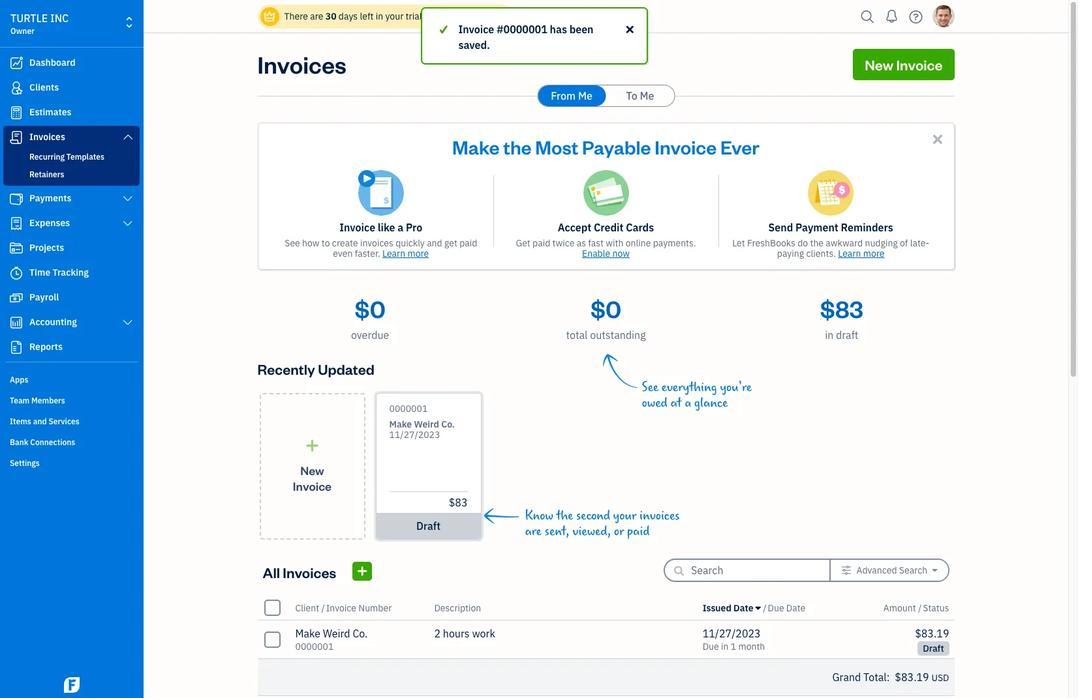 Task type: describe. For each thing, give the bounding box(es) containing it.
report image
[[8, 341, 24, 354]]

invoice down the go to help icon
[[896, 55, 943, 74]]

and inside the main element
[[33, 417, 47, 427]]

0 vertical spatial invoices
[[257, 49, 346, 80]]

description link
[[434, 603, 481, 614]]

cards
[[626, 221, 654, 234]]

learn for reminders
[[838, 248, 861, 260]]

team members link
[[3, 391, 140, 410]]

credit
[[594, 221, 623, 234]]

most
[[535, 134, 578, 159]]

items
[[10, 417, 31, 427]]

tracking
[[53, 267, 89, 279]]

trial.
[[406, 10, 424, 22]]

you're
[[720, 380, 752, 395]]

hours
[[443, 628, 470, 641]]

viewed,
[[572, 525, 611, 540]]

amount / status
[[883, 603, 949, 614]]

grand
[[832, 672, 861, 685]]

recently updated
[[257, 360, 374, 379]]

me for to me
[[640, 89, 654, 102]]

money image
[[8, 292, 24, 305]]

status link
[[923, 603, 949, 614]]

paid inside know the second your invoices are sent, viewed, or paid
[[627, 525, 650, 540]]

a inside 'see everything you're owed at a glance'
[[685, 396, 691, 411]]

0 vertical spatial new invoice
[[865, 55, 943, 74]]

reports link
[[3, 336, 140, 360]]

let
[[732, 238, 745, 249]]

invoices link
[[3, 126, 140, 149]]

settings link
[[3, 454, 140, 473]]

get
[[516, 238, 530, 249]]

more for invoice like a pro
[[408, 248, 429, 260]]

draft inside $83 in draft
[[836, 329, 858, 342]]

:
[[887, 672, 890, 685]]

time tracking link
[[3, 262, 140, 285]]

work
[[472, 628, 495, 641]]

search image
[[857, 7, 878, 26]]

learn more for reminders
[[838, 248, 885, 260]]

paid inside accept credit cards get paid twice as fast with online payments. enable now
[[533, 238, 550, 249]]

client link
[[295, 603, 321, 614]]

add invoice image
[[356, 564, 368, 580]]

#0000001
[[497, 25, 547, 38]]

reminders
[[841, 221, 893, 234]]

from me link
[[538, 85, 606, 106]]

know the second your invoices are sent, viewed, or paid
[[525, 509, 680, 540]]

advanced
[[857, 565, 897, 577]]

the for know the second your invoices are sent, viewed, or paid
[[556, 509, 573, 524]]

crown image
[[263, 9, 276, 23]]

estimate image
[[8, 106, 24, 119]]

settings image
[[841, 566, 852, 576]]

invoice like a pro image
[[358, 170, 404, 216]]

month
[[738, 642, 765, 653]]

due inside 11/27/2023 due in 1 month
[[703, 642, 719, 653]]

payment
[[796, 221, 838, 234]]

of
[[900, 238, 908, 249]]

plus image
[[305, 440, 320, 453]]

0000001 make weird co. 11/27/2023
[[389, 403, 455, 441]]

1 vertical spatial $83.19
[[895, 672, 929, 685]]

1 vertical spatial new invoice
[[293, 463, 332, 494]]

paid inside see how to create invoices quickly and get paid even faster.
[[460, 238, 477, 249]]

invoices for paid
[[640, 509, 680, 524]]

chevron large down image for invoices
[[122, 132, 134, 142]]

weird inside the make weird co. 0000001
[[323, 628, 350, 641]]

due date link
[[768, 603, 805, 614]]

search
[[899, 565, 927, 577]]

$0 for $0 total outstanding
[[591, 294, 621, 324]]

even
[[333, 248, 353, 260]]

/ for client
[[321, 603, 325, 614]]

are inside know the second your invoices are sent, viewed, or paid
[[525, 525, 542, 540]]

see everything you're owed at a glance
[[642, 380, 752, 411]]

11/27/2023 inside 0000001 make weird co. 11/27/2023
[[389, 429, 440, 441]]

chart image
[[8, 317, 24, 330]]

turtle
[[10, 12, 48, 25]]

clients
[[29, 82, 59, 93]]

paying
[[777, 248, 804, 260]]

apps link
[[3, 370, 140, 390]]

send
[[768, 221, 793, 234]]

turtle inc owner
[[10, 12, 69, 36]]

freshbooks
[[747, 238, 795, 249]]

grand total : $83.19 usd
[[832, 672, 949, 685]]

0 vertical spatial in
[[376, 10, 383, 22]]

time tracking
[[29, 267, 89, 279]]

0 horizontal spatial are
[[310, 10, 323, 22]]

dashboard
[[29, 57, 75, 69]]

learn more for a
[[382, 248, 429, 260]]

services
[[49, 417, 79, 427]]

nudging
[[865, 238, 898, 249]]

create
[[332, 238, 358, 249]]

or
[[614, 525, 624, 540]]

advanced search
[[857, 565, 927, 577]]

from me
[[551, 89, 592, 102]]

overdue
[[351, 329, 389, 342]]

close image
[[624, 24, 636, 40]]

notifications image
[[881, 3, 902, 29]]

chevron large down image for payments
[[122, 194, 134, 204]]

in inside 11/27/2023 due in 1 month
[[721, 642, 729, 653]]

2 vertical spatial invoices
[[283, 564, 336, 582]]

2 hours work
[[434, 628, 495, 641]]

learn for a
[[382, 248, 405, 260]]

do
[[798, 238, 808, 249]]

caretdown image
[[932, 566, 937, 576]]

me for from me
[[578, 89, 592, 102]]

upgrade account link
[[427, 10, 502, 22]]

accounting link
[[3, 311, 140, 335]]

settings
[[10, 459, 40, 469]]

the for make the most payable invoice ever
[[503, 134, 532, 159]]

client image
[[8, 82, 24, 95]]

co. inside the make weird co. 0000001
[[353, 628, 368, 641]]

0000001 inside the make weird co. 0000001
[[295, 642, 334, 653]]

payroll link
[[3, 286, 140, 310]]

invoice left ever
[[655, 134, 717, 159]]

all
[[263, 564, 280, 582]]

make inside 0000001 make weird co. 11/27/2023
[[389, 419, 412, 431]]

/ for amount
[[918, 603, 922, 614]]

and inside see how to create invoices quickly and get paid even faster.
[[427, 238, 442, 249]]

0 horizontal spatial a
[[398, 221, 403, 234]]

expenses
[[29, 217, 70, 229]]

0 vertical spatial $83.19
[[915, 628, 949, 641]]

number
[[358, 603, 392, 614]]

bank
[[10, 438, 28, 448]]

invoice like a pro
[[340, 221, 422, 234]]

the inside let freshbooks do the awkward nudging of late- paying clients.
[[810, 238, 824, 249]]

in inside $83 in draft
[[825, 329, 834, 342]]

invoice inside invoice #0000001 has been saved.
[[458, 25, 494, 38]]

accept credit cards get paid twice as fast with online payments. enable now
[[516, 221, 696, 260]]

make for make weird co. 0000001
[[295, 628, 320, 641]]

timer image
[[8, 267, 24, 280]]

recurring
[[29, 152, 65, 162]]

go to help image
[[905, 7, 926, 26]]

invoice number link
[[326, 603, 392, 614]]

11/27/2023 inside 11/27/2023 due in 1 month
[[703, 628, 761, 641]]

issued date link
[[703, 603, 763, 614]]

freshbooks image
[[61, 678, 82, 694]]

usd
[[932, 673, 949, 685]]

main element
[[0, 0, 176, 699]]

0 vertical spatial due
[[768, 603, 784, 614]]



Task type: locate. For each thing, give the bounding box(es) containing it.
0 horizontal spatial $0
[[355, 294, 386, 324]]

me
[[578, 89, 592, 102], [640, 89, 654, 102]]

0 vertical spatial 11/27/2023
[[389, 429, 440, 441]]

1 horizontal spatial see
[[642, 380, 658, 395]]

2 horizontal spatial draft
[[923, 643, 944, 655]]

and left the get
[[427, 238, 442, 249]]

invoices down "there"
[[257, 49, 346, 80]]

has
[[550, 25, 567, 38]]

1 vertical spatial 11/27/2023
[[703, 628, 761, 641]]

2 vertical spatial make
[[295, 628, 320, 641]]

more for send payment reminders
[[863, 248, 885, 260]]

1 vertical spatial chevron large down image
[[122, 318, 134, 328]]

draft inside '$83.19 draft'
[[923, 643, 944, 655]]

1 me from the left
[[578, 89, 592, 102]]

learn
[[382, 248, 405, 260], [838, 248, 861, 260]]

new down search image
[[865, 55, 893, 74]]

me right from
[[578, 89, 592, 102]]

invoice up saved.
[[458, 25, 494, 38]]

invoices inside see how to create invoices quickly and get paid even faster.
[[360, 238, 393, 249]]

invoice #0000001 has been saved. status
[[0, 10, 1068, 68]]

0 vertical spatial $83
[[820, 294, 863, 324]]

1 horizontal spatial more
[[863, 248, 885, 260]]

invoices up client link
[[283, 564, 336, 582]]

0 vertical spatial draft
[[836, 329, 858, 342]]

a
[[398, 221, 403, 234], [685, 396, 691, 411]]

1 date from the left
[[734, 603, 753, 614]]

2 learn more from the left
[[838, 248, 885, 260]]

paid right or
[[627, 525, 650, 540]]

owner
[[10, 26, 34, 36]]

0 vertical spatial and
[[427, 238, 442, 249]]

1 vertical spatial are
[[525, 525, 542, 540]]

1 vertical spatial new invoice link
[[259, 394, 365, 540]]

account
[[467, 10, 502, 22]]

new invoice down plus image
[[293, 463, 332, 494]]

see left how
[[285, 238, 300, 249]]

the inside know the second your invoices are sent, viewed, or paid
[[556, 509, 573, 524]]

1 horizontal spatial and
[[427, 238, 442, 249]]

recurring templates link
[[6, 149, 137, 165]]

2 horizontal spatial make
[[452, 134, 500, 159]]

how
[[302, 238, 319, 249]]

reports
[[29, 341, 63, 353]]

learn more down pro at the left top
[[382, 248, 429, 260]]

0 horizontal spatial new
[[300, 463, 324, 478]]

1 horizontal spatial /
[[763, 603, 766, 614]]

$0 inside $0 total outstanding
[[591, 294, 621, 324]]

invoice down plus image
[[293, 479, 332, 494]]

1 horizontal spatial new
[[865, 55, 893, 74]]

1 vertical spatial due
[[703, 642, 719, 653]]

recurring templates
[[29, 152, 104, 162]]

2 more from the left
[[863, 248, 885, 260]]

1 horizontal spatial a
[[685, 396, 691, 411]]

1 vertical spatial make
[[389, 419, 412, 431]]

are left 30
[[310, 10, 323, 22]]

1 vertical spatial your
[[613, 509, 637, 524]]

dashboard image
[[8, 57, 24, 70]]

to me link
[[606, 85, 674, 106]]

0 horizontal spatial $83
[[449, 497, 468, 510]]

your inside know the second your invoices are sent, viewed, or paid
[[613, 509, 637, 524]]

draft
[[836, 329, 858, 342], [416, 520, 441, 533], [923, 643, 944, 655]]

2 chevron large down image from the top
[[122, 318, 134, 328]]

/ right caretdown image
[[763, 603, 766, 614]]

as
[[577, 238, 586, 249]]

0 horizontal spatial me
[[578, 89, 592, 102]]

0 vertical spatial your
[[385, 10, 403, 22]]

1 vertical spatial new
[[300, 463, 324, 478]]

know
[[525, 509, 553, 524]]

1 horizontal spatial make
[[389, 419, 412, 431]]

new down plus image
[[300, 463, 324, 478]]

0 horizontal spatial and
[[33, 417, 47, 427]]

1 horizontal spatial learn more
[[838, 248, 885, 260]]

1 vertical spatial chevron large down image
[[122, 219, 134, 229]]

30
[[325, 10, 336, 22]]

invoice
[[458, 25, 494, 38], [896, 55, 943, 74], [655, 134, 717, 159], [340, 221, 375, 234], [293, 479, 332, 494], [326, 603, 356, 614]]

close image
[[930, 132, 945, 147]]

1 horizontal spatial weird
[[414, 419, 439, 431]]

0 horizontal spatial learn more
[[382, 248, 429, 260]]

2 / from the left
[[763, 603, 766, 614]]

chevron large down image
[[122, 132, 134, 142], [122, 318, 134, 328]]

0 horizontal spatial due
[[703, 642, 719, 653]]

0 vertical spatial co.
[[441, 419, 455, 431]]

$0 up overdue
[[355, 294, 386, 324]]

everything
[[661, 380, 717, 395]]

time
[[29, 267, 50, 279]]

1 vertical spatial $83
[[449, 497, 468, 510]]

payments
[[29, 193, 71, 204]]

late-
[[910, 238, 929, 249]]

check image
[[438, 24, 450, 40]]

1 learn more from the left
[[382, 248, 429, 260]]

co.
[[441, 419, 455, 431], [353, 628, 368, 641]]

1 vertical spatial and
[[33, 417, 47, 427]]

invoices up recurring
[[29, 131, 65, 143]]

1 horizontal spatial co.
[[441, 419, 455, 431]]

date for due date
[[786, 603, 805, 614]]

caretdown image
[[756, 603, 761, 614]]

twice
[[552, 238, 575, 249]]

1 horizontal spatial 0000001
[[389, 403, 428, 415]]

new
[[865, 55, 893, 74], [300, 463, 324, 478]]

0 vertical spatial 0000001
[[389, 403, 428, 415]]

0000001
[[389, 403, 428, 415], [295, 642, 334, 653]]

date right caretdown image
[[786, 603, 805, 614]]

second
[[576, 509, 610, 524]]

1 vertical spatial invoices
[[640, 509, 680, 524]]

status
[[923, 603, 949, 614]]

send payment reminders image
[[808, 170, 854, 216]]

0 horizontal spatial see
[[285, 238, 300, 249]]

2 vertical spatial draft
[[923, 643, 944, 655]]

invoice #0000001 has been saved.
[[458, 25, 594, 54]]

see for see everything you're owed at a glance
[[642, 380, 658, 395]]

are
[[310, 10, 323, 22], [525, 525, 542, 540]]

inc
[[50, 12, 69, 25]]

1 chevron large down image from the top
[[122, 132, 134, 142]]

see
[[285, 238, 300, 249], [642, 380, 658, 395]]

2 horizontal spatial the
[[810, 238, 824, 249]]

team members
[[10, 396, 65, 406]]

3 / from the left
[[918, 603, 922, 614]]

0 vertical spatial make
[[452, 134, 500, 159]]

0 horizontal spatial /
[[321, 603, 325, 614]]

invoice image
[[8, 131, 24, 144]]

1 vertical spatial the
[[810, 238, 824, 249]]

0 horizontal spatial new invoice
[[293, 463, 332, 494]]

chevron large down image down payments link
[[122, 219, 134, 229]]

0 vertical spatial new
[[865, 55, 893, 74]]

1 horizontal spatial $83
[[820, 294, 863, 324]]

learn right faster.
[[382, 248, 405, 260]]

1 / from the left
[[321, 603, 325, 614]]

a right at
[[685, 396, 691, 411]]

more down pro at the left top
[[408, 248, 429, 260]]

Search text field
[[691, 561, 809, 581]]

make for make the most payable invoice ever
[[452, 134, 500, 159]]

the left most
[[503, 134, 532, 159]]

like
[[378, 221, 395, 234]]

owed
[[642, 396, 667, 411]]

updated
[[318, 360, 374, 379]]

1 chevron large down image from the top
[[122, 194, 134, 204]]

chevron large down image for expenses
[[122, 219, 134, 229]]

2 chevron large down image from the top
[[122, 219, 134, 229]]

invoices inside the main element
[[29, 131, 65, 143]]

clients link
[[3, 76, 140, 100]]

1 horizontal spatial are
[[525, 525, 542, 540]]

invoices inside know the second your invoices are sent, viewed, or paid
[[640, 509, 680, 524]]

more down reminders
[[863, 248, 885, 260]]

make the most payable invoice ever
[[452, 134, 760, 159]]

the right do
[[810, 238, 824, 249]]

issued
[[703, 603, 731, 614]]

1 vertical spatial draft
[[416, 520, 441, 533]]

accept
[[558, 221, 591, 234]]

make inside the make weird co. 0000001
[[295, 628, 320, 641]]

bank connections link
[[3, 433, 140, 452]]

now
[[612, 248, 630, 260]]

0 horizontal spatial weird
[[323, 628, 350, 641]]

0 horizontal spatial new invoice link
[[259, 394, 365, 540]]

online
[[626, 238, 651, 249]]

to
[[626, 89, 637, 102]]

2 hours work link
[[419, 621, 697, 659]]

0 vertical spatial see
[[285, 238, 300, 249]]

$0 overdue
[[351, 294, 389, 342]]

1 horizontal spatial learn
[[838, 248, 861, 260]]

0 vertical spatial a
[[398, 221, 403, 234]]

0 horizontal spatial make
[[295, 628, 320, 641]]

1 horizontal spatial date
[[786, 603, 805, 614]]

1 vertical spatial in
[[825, 329, 834, 342]]

1 $0 from the left
[[355, 294, 386, 324]]

the up sent,
[[556, 509, 573, 524]]

2 vertical spatial the
[[556, 509, 573, 524]]

2 date from the left
[[786, 603, 805, 614]]

new invoice link for know the second your invoices are sent, viewed, or paid
[[259, 394, 365, 540]]

2 me from the left
[[640, 89, 654, 102]]

1 horizontal spatial 11/27/2023
[[703, 628, 761, 641]]

there are 30 days left in your trial. upgrade account
[[284, 10, 502, 22]]

2 horizontal spatial paid
[[627, 525, 650, 540]]

new invoice down the go to help icon
[[865, 55, 943, 74]]

expense image
[[8, 217, 24, 230]]

1 vertical spatial see
[[642, 380, 658, 395]]

invoice up create
[[340, 221, 375, 234]]

$83 in draft
[[820, 294, 863, 342]]

0 horizontal spatial 11/27/2023
[[389, 429, 440, 441]]

2 vertical spatial in
[[721, 642, 729, 653]]

1 vertical spatial invoices
[[29, 131, 65, 143]]

all invoices
[[263, 564, 336, 582]]

0 vertical spatial weird
[[414, 419, 439, 431]]

items and services
[[10, 417, 79, 427]]

chevron large down image for accounting
[[122, 318, 134, 328]]

ever
[[720, 134, 760, 159]]

description
[[434, 603, 481, 614]]

from
[[551, 89, 576, 102]]

retainers link
[[6, 167, 137, 183]]

/ right client
[[321, 603, 325, 614]]

date for issued date
[[734, 603, 753, 614]]

new invoice link for invoices
[[853, 49, 954, 80]]

1 horizontal spatial your
[[613, 509, 637, 524]]

0 horizontal spatial date
[[734, 603, 753, 614]]

templates
[[66, 152, 104, 162]]

and right items on the bottom
[[33, 417, 47, 427]]

are down know
[[525, 525, 542, 540]]

payments.
[[653, 238, 696, 249]]

due right caretdown image
[[768, 603, 784, 614]]

1 horizontal spatial in
[[721, 642, 729, 653]]

payroll
[[29, 292, 59, 303]]

in
[[376, 10, 383, 22], [825, 329, 834, 342], [721, 642, 729, 653]]

see inside see how to create invoices quickly and get paid even faster.
[[285, 238, 300, 249]]

$0 total outstanding
[[566, 294, 646, 342]]

$0 inside $0 overdue
[[355, 294, 386, 324]]

a left pro at the left top
[[398, 221, 403, 234]]

accept credit cards image
[[583, 170, 629, 216]]

amount link
[[883, 603, 918, 614]]

1 horizontal spatial due
[[768, 603, 784, 614]]

your up or
[[613, 509, 637, 524]]

chevron large down image up recurring templates link
[[122, 132, 134, 142]]

due left 1
[[703, 642, 719, 653]]

your left trial.
[[385, 10, 403, 22]]

date left caretdown image
[[734, 603, 753, 614]]

$83.19 down status
[[915, 628, 949, 641]]

0 vertical spatial chevron large down image
[[122, 194, 134, 204]]

1 horizontal spatial new invoice link
[[853, 49, 954, 80]]

learn right clients. on the top
[[838, 248, 861, 260]]

1 horizontal spatial draft
[[836, 329, 858, 342]]

2 horizontal spatial in
[[825, 329, 834, 342]]

see how to create invoices quickly and get paid even faster.
[[285, 238, 477, 260]]

$0 up outstanding
[[591, 294, 621, 324]]

1 horizontal spatial new invoice
[[865, 55, 943, 74]]

chevron large down image down payroll link
[[122, 318, 134, 328]]

0 horizontal spatial the
[[503, 134, 532, 159]]

$0 for $0 overdue
[[355, 294, 386, 324]]

chevron large down image
[[122, 194, 134, 204], [122, 219, 134, 229]]

11/27/2023
[[389, 429, 440, 441], [703, 628, 761, 641]]

faster.
[[355, 248, 380, 260]]

invoices for even
[[360, 238, 393, 249]]

0 horizontal spatial paid
[[460, 238, 477, 249]]

0 horizontal spatial co.
[[353, 628, 368, 641]]

awkward
[[826, 238, 863, 249]]

glance
[[694, 396, 728, 411]]

sent,
[[545, 525, 569, 540]]

1 horizontal spatial invoices
[[640, 509, 680, 524]]

0 vertical spatial the
[[503, 134, 532, 159]]

0 horizontal spatial 0000001
[[295, 642, 334, 653]]

paid right get
[[533, 238, 550, 249]]

$83 for $83 in draft
[[820, 294, 863, 324]]

new invoice link
[[853, 49, 954, 80], [259, 394, 365, 540]]

1 horizontal spatial the
[[556, 509, 573, 524]]

$83 for $83
[[449, 497, 468, 510]]

see for see how to create invoices quickly and get paid even faster.
[[285, 238, 300, 249]]

at
[[670, 396, 682, 411]]

see up owed
[[642, 380, 658, 395]]

learn more
[[382, 248, 429, 260], [838, 248, 885, 260]]

co. inside 0000001 make weird co. 11/27/2023
[[441, 419, 455, 431]]

11/27/2023 due in 1 month
[[703, 628, 765, 653]]

1 horizontal spatial $0
[[591, 294, 621, 324]]

weird inside 0000001 make weird co. 11/27/2023
[[414, 419, 439, 431]]

let freshbooks do the awkward nudging of late- paying clients.
[[732, 238, 929, 260]]

due
[[768, 603, 784, 614], [703, 642, 719, 653]]

paid
[[460, 238, 477, 249], [533, 238, 550, 249], [627, 525, 650, 540]]

issued date
[[703, 603, 753, 614]]

1 vertical spatial weird
[[323, 628, 350, 641]]

0 horizontal spatial your
[[385, 10, 403, 22]]

/ left status
[[918, 603, 922, 614]]

outstanding
[[590, 329, 646, 342]]

0 vertical spatial are
[[310, 10, 323, 22]]

project image
[[8, 242, 24, 255]]

estimates link
[[3, 101, 140, 125]]

$83.19 right :
[[895, 672, 929, 685]]

2 $0 from the left
[[591, 294, 621, 324]]

chevron large down image down retainers link
[[122, 194, 134, 204]]

1 learn from the left
[[382, 248, 405, 260]]

0000001 inside 0000001 make weird co. 11/27/2023
[[389, 403, 428, 415]]

pro
[[406, 221, 422, 234]]

learn more down reminders
[[838, 248, 885, 260]]

1 vertical spatial a
[[685, 396, 691, 411]]

2 learn from the left
[[838, 248, 861, 260]]

see inside 'see everything you're owed at a glance'
[[642, 380, 658, 395]]

payment image
[[8, 193, 24, 206]]

$83
[[820, 294, 863, 324], [449, 497, 468, 510]]

1 vertical spatial co.
[[353, 628, 368, 641]]

$83.19
[[915, 628, 949, 641], [895, 672, 929, 685]]

0 horizontal spatial draft
[[416, 520, 441, 533]]

0 vertical spatial chevron large down image
[[122, 132, 134, 142]]

chevron large down image inside payments link
[[122, 194, 134, 204]]

with
[[606, 238, 623, 249]]

1 more from the left
[[408, 248, 429, 260]]

invoice right client link
[[326, 603, 356, 614]]

saved.
[[458, 41, 490, 54]]

paid right the get
[[460, 238, 477, 249]]

me right to
[[640, 89, 654, 102]]

dashboard link
[[3, 52, 140, 75]]



Task type: vqa. For each thing, say whether or not it's contained in the screenshot.
the rightmost maintenance
no



